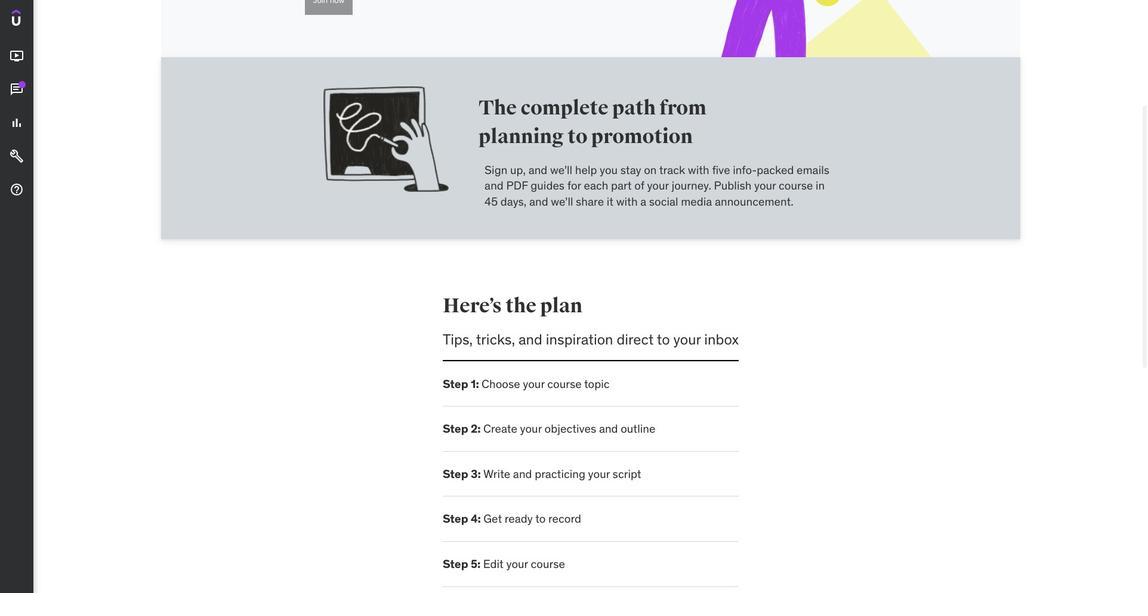 Task type: locate. For each thing, give the bounding box(es) containing it.
step
[[443, 377, 468, 391], [443, 422, 468, 436], [443, 467, 468, 482], [443, 512, 468, 527], [443, 557, 468, 572]]

it
[[607, 195, 614, 209]]

ready
[[505, 512, 533, 527]]

and up the guides
[[529, 163, 548, 177]]

path
[[612, 95, 656, 120]]

2 vertical spatial to
[[535, 512, 546, 527]]

plan
[[540, 293, 583, 318]]

step 4: get ready to record
[[443, 512, 581, 527]]

course left topic
[[547, 377, 582, 391]]

4 medium image from the top
[[10, 183, 24, 197]]

1 vertical spatial with
[[616, 195, 638, 209]]

your
[[647, 179, 669, 193], [754, 179, 776, 193], [674, 330, 701, 349], [523, 377, 545, 391], [520, 422, 542, 436], [588, 467, 610, 482], [506, 557, 528, 572]]

to down complete
[[568, 124, 588, 149]]

outline
[[621, 422, 656, 436]]

and
[[529, 163, 548, 177], [485, 179, 504, 193], [529, 195, 548, 209], [519, 330, 543, 349], [599, 422, 618, 436], [513, 467, 532, 482]]

and down sign
[[485, 179, 504, 193]]

we'll down for
[[551, 195, 573, 209]]

3:
[[471, 467, 481, 482]]

0 vertical spatial course
[[779, 179, 813, 193]]

to right ready
[[535, 512, 546, 527]]

to inside the complete path from planning to promotion
[[568, 124, 588, 149]]

for
[[567, 179, 581, 193]]

course down the record in the bottom of the page
[[531, 557, 565, 572]]

step left 5:
[[443, 557, 468, 572]]

media
[[681, 195, 712, 209]]

tips, tricks, and inspiration direct to your inbox
[[443, 330, 739, 349]]

we'll
[[550, 163, 572, 177], [551, 195, 573, 209]]

your left inbox at bottom
[[674, 330, 701, 349]]

social
[[649, 195, 678, 209]]

with left a
[[616, 195, 638, 209]]

and right write
[[513, 467, 532, 482]]

with
[[688, 163, 710, 177], [616, 195, 638, 209]]

2 step from the top
[[443, 422, 468, 436]]

5:
[[471, 557, 481, 572]]

1 step from the top
[[443, 377, 468, 391]]

to
[[568, 124, 588, 149], [657, 330, 670, 349], [535, 512, 546, 527]]

0 vertical spatial to
[[568, 124, 588, 149]]

step left 4:
[[443, 512, 468, 527]]

record
[[549, 512, 581, 527]]

1 vertical spatial course
[[547, 377, 582, 391]]

1 horizontal spatial with
[[688, 163, 710, 177]]

course for step 1: choose your course topic
[[547, 377, 582, 391]]

medium image
[[10, 49, 24, 63], [10, 82, 24, 97], [10, 116, 24, 130], [10, 183, 24, 197]]

step for step 5: edit your course
[[443, 557, 468, 572]]

2 horizontal spatial to
[[657, 330, 670, 349]]

journey.
[[672, 179, 711, 193]]

guides
[[531, 179, 565, 193]]

complete
[[521, 95, 609, 120]]

2 vertical spatial course
[[531, 557, 565, 572]]

1 vertical spatial to
[[657, 330, 670, 349]]

tips,
[[443, 330, 473, 349]]

here's
[[443, 293, 502, 318]]

part
[[611, 179, 632, 193]]

1 medium image from the top
[[10, 49, 24, 63]]

publish
[[714, 179, 752, 193]]

to for planning
[[568, 124, 588, 149]]

sign up, and we'll help you stay on track with five info-packed emails and pdf guides for each part of your journey. publish your course in 45 days, and we'll share it with a social media announcement.
[[485, 163, 830, 209]]

help
[[575, 163, 597, 177]]

step left 3:
[[443, 467, 468, 482]]

on
[[644, 163, 657, 177]]

step left 1:
[[443, 377, 468, 391]]

course down emails
[[779, 179, 813, 193]]

1:
[[471, 377, 479, 391]]

objectives
[[545, 422, 596, 436]]

get
[[484, 512, 502, 527]]

and right 'tricks,'
[[519, 330, 543, 349]]

course
[[779, 179, 813, 193], [547, 377, 582, 391], [531, 557, 565, 572]]

packed
[[757, 163, 794, 177]]

of
[[635, 179, 644, 193]]

from
[[660, 95, 707, 120]]

your right choose
[[523, 377, 545, 391]]

3 step from the top
[[443, 467, 468, 482]]

1 horizontal spatial to
[[568, 124, 588, 149]]

we'll up for
[[550, 163, 572, 177]]

0 horizontal spatial with
[[616, 195, 638, 209]]

emails
[[797, 163, 830, 177]]

you
[[600, 163, 618, 177]]

choose
[[482, 377, 520, 391]]

step left 2:
[[443, 422, 468, 436]]

write
[[483, 467, 510, 482]]

and down the guides
[[529, 195, 548, 209]]

course for step 5: edit your course
[[531, 557, 565, 572]]

in
[[816, 179, 825, 193]]

step for step 2: create your objectives and outline
[[443, 422, 468, 436]]

5 step from the top
[[443, 557, 468, 572]]

info-
[[733, 163, 757, 177]]

with up journey.
[[688, 163, 710, 177]]

to right direct
[[657, 330, 670, 349]]

step for step 3: write and practicing your script
[[443, 467, 468, 482]]

days,
[[501, 195, 527, 209]]

step 2: create your objectives and outline
[[443, 422, 656, 436]]

0 vertical spatial with
[[688, 163, 710, 177]]

inspiration
[[546, 330, 613, 349]]

2:
[[471, 422, 481, 436]]

4 step from the top
[[443, 512, 468, 527]]



Task type: vqa. For each thing, say whether or not it's contained in the screenshot.
info-
yes



Task type: describe. For each thing, give the bounding box(es) containing it.
0 vertical spatial we'll
[[550, 163, 572, 177]]

create
[[483, 422, 517, 436]]

step 5: edit your course
[[443, 557, 565, 572]]

step 3: write and practicing your script
[[443, 467, 641, 482]]

script
[[613, 467, 641, 482]]

course inside sign up, and we'll help you stay on track with five info-packed emails and pdf guides for each part of your journey. publish your course in 45 days, and we'll share it with a social media announcement.
[[779, 179, 813, 193]]

each
[[584, 179, 608, 193]]

practicing
[[535, 467, 586, 482]]

a
[[641, 195, 647, 209]]

2 medium image from the top
[[10, 82, 24, 97]]

the
[[506, 293, 537, 318]]

edit
[[483, 557, 504, 572]]

to for direct
[[657, 330, 670, 349]]

your down packed
[[754, 179, 776, 193]]

step for step 4: get ready to record
[[443, 512, 468, 527]]

promotion
[[591, 124, 693, 149]]

stay
[[621, 163, 641, 177]]

topic
[[584, 377, 610, 391]]

inbox
[[704, 330, 739, 349]]

3 medium image from the top
[[10, 116, 24, 130]]

the complete path from planning to promotion
[[479, 95, 707, 149]]

share
[[576, 195, 604, 209]]

sign
[[485, 163, 508, 177]]

your right "edit"
[[506, 557, 528, 572]]

up,
[[510, 163, 526, 177]]

0 horizontal spatial to
[[535, 512, 546, 527]]

announcement.
[[715, 195, 794, 209]]

4:
[[471, 512, 481, 527]]

your right create
[[520, 422, 542, 436]]

medium image
[[10, 149, 24, 164]]

tricks,
[[476, 330, 515, 349]]

step 1: choose your course topic
[[443, 377, 610, 391]]

here's the plan
[[443, 293, 583, 318]]

step for step 1: choose your course topic
[[443, 377, 468, 391]]

udemy image
[[12, 10, 66, 30]]

your left script
[[588, 467, 610, 482]]

direct
[[617, 330, 654, 349]]

pdf
[[506, 179, 528, 193]]

planning
[[479, 124, 564, 149]]

1 vertical spatial we'll
[[551, 195, 573, 209]]

track
[[659, 163, 685, 177]]

and left outline
[[599, 422, 618, 436]]

five
[[712, 163, 730, 177]]

your up social
[[647, 179, 669, 193]]

the
[[479, 95, 517, 120]]

45
[[485, 195, 498, 209]]



